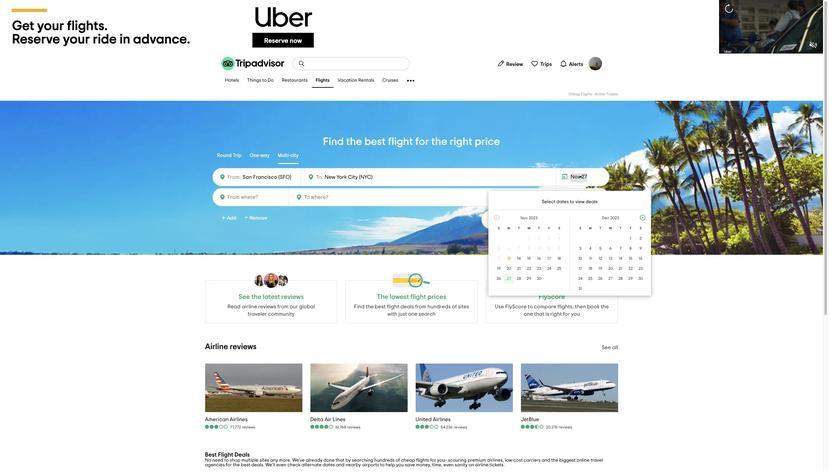 Task type: vqa. For each thing, say whether or not it's contained in the screenshot.
6
yes



Task type: describe. For each thing, give the bounding box(es) containing it.
multi-
[[278, 153, 290, 158]]

round
[[217, 153, 232, 158]]

3 s from the left
[[579, 227, 581, 230]]

best flight deals no need to shop multiple sites any more. we've already done that by searching hundreds of cheap flights for you– scouring premium airlines, low-cost carriers and the biggest online travel agencies for the best deals. we'll even check alternate dates and nearby airports to help you save money, time, even sanity on airline tickets.
[[205, 453, 603, 468]]

jetblue
[[521, 417, 539, 423]]

16 for dec 2023
[[639, 257, 643, 261]]

13 for nov
[[507, 257, 511, 261]]

one-way
[[250, 153, 270, 158]]

of inside best flight deals no need to shop multiple sites any more. we've already done that by searching hundreds of cheap flights for you– scouring premium airlines, low-cost carriers and the biggest online travel agencies for the best deals. we'll even check alternate dates and nearby airports to help you save money, time, even sanity on airline tickets.
[[396, 459, 400, 463]]

19 for dec
[[599, 267, 602, 271]]

american airlines link
[[205, 417, 255, 423]]

air
[[325, 417, 331, 423]]

4 of 5 bubbles image
[[310, 425, 334, 430]]

global
[[299, 304, 315, 310]]

airports
[[362, 463, 379, 468]]

dates inside best flight deals no need to shop multiple sites any more. we've already done that by searching hundreds of cheap flights for you– scouring premium airlines, low-cost carriers and the biggest online travel agencies for the best deals. we'll even check alternate dates and nearby airports to help you save money, time, even sanity on airline tickets.
[[323, 463, 335, 468]]

0 horizontal spatial 1
[[490, 217, 492, 222]]

2 t from the left
[[538, 227, 540, 230]]

77,772 reviews
[[230, 426, 255, 430]]

reviews inside read airline reviews from our global traveler community
[[258, 304, 276, 310]]

5 for nov 2023
[[498, 247, 500, 251]]

0 horizontal spatial flights
[[316, 78, 330, 83]]

1 horizontal spatial for
[[415, 136, 429, 147]]

from inside find the best flight deals from hundreds of sites with just one search
[[415, 304, 426, 310]]

nov for nov 27
[[571, 174, 580, 180]]

reviews for 61,768 reviews
[[347, 426, 361, 430]]

things to do
[[247, 78, 274, 83]]

27 for nov 2023
[[507, 277, 511, 281]]

vacation rentals
[[338, 78, 374, 83]]

cheap
[[569, 93, 580, 96]]

any
[[270, 459, 278, 463]]

s m t w t f s for nov
[[498, 227, 560, 230]]

advertisement region
[[0, 0, 823, 54]]

27 for dec 2023
[[609, 277, 613, 281]]

tickets
[[606, 93, 618, 96]]

hundreds inside find the best flight deals from hundreds of sites with just one search
[[428, 304, 451, 310]]

compare
[[534, 304, 556, 310]]

12 for dec
[[599, 257, 602, 261]]

tickets.
[[490, 463, 505, 468]]

find for find the best flight deals from hundreds of sites with just one search
[[354, 304, 365, 310]]

28 for dec 2023
[[619, 277, 623, 281]]

2023 for dec 2023
[[610, 216, 619, 220]]

29 for nov 2023
[[527, 277, 531, 281]]

18 for nov 2023
[[558, 257, 561, 261]]

of inside find the best flight deals from hundreds of sites with just one search
[[452, 304, 457, 310]]

dec
[[602, 216, 609, 220]]

flight prices
[[410, 294, 446, 301]]

0 horizontal spatial for
[[226, 463, 232, 468]]

11 for nov 2023
[[558, 247, 561, 251]]

from:
[[228, 175, 241, 180]]

1 s from the left
[[498, 227, 500, 230]]

one search
[[408, 312, 436, 317]]

10 for nov 2023
[[547, 247, 551, 251]]

is
[[546, 312, 549, 317]]

search image
[[298, 60, 305, 67]]

8 for dec 2023
[[630, 247, 632, 251]]

0 horizontal spatial and
[[336, 463, 345, 468]]

to left help
[[380, 463, 385, 468]]

cruises link
[[378, 74, 402, 88]]

flyscore inside the use flyscore to compare flights, then book the one that is right for you
[[505, 304, 527, 310]]

sites for deals
[[259, 459, 269, 463]]

3.5 of 5 bubbles image
[[521, 425, 544, 430]]

22 for dec 2023
[[629, 267, 633, 271]]

delta
[[310, 417, 323, 423]]

way
[[261, 153, 270, 158]]

1 t from the left
[[518, 227, 520, 230]]

city
[[290, 153, 299, 158]]

1 vertical spatial airline
[[205, 343, 228, 351]]

best for for
[[364, 136, 386, 147]]

20,276 reviews link
[[521, 425, 572, 431]]

that inside the use flyscore to compare flights, then book the one that is right for you
[[534, 312, 544, 317]]

13 for dec
[[609, 257, 612, 261]]

f for nov 2023
[[548, 227, 550, 230]]

best for deals
[[375, 304, 386, 310]]

2 for dec 2023
[[640, 237, 642, 241]]

26 for nov 2023
[[497, 277, 501, 281]]

multi-city
[[278, 153, 299, 158]]

reviews for airline reviews
[[230, 343, 257, 351]]

lines
[[333, 417, 345, 423]]

save
[[405, 463, 415, 468]]

flights link
[[312, 74, 334, 88]]

reviews for 77,772 reviews
[[242, 426, 255, 430]]

f for dec 2023
[[630, 227, 632, 230]]

you–
[[437, 459, 447, 463]]

1 horizontal spatial airline
[[595, 93, 605, 96]]

see for see the latest reviews
[[239, 294, 250, 301]]

0 vertical spatial flyscore
[[539, 294, 565, 301]]

airline reviews
[[205, 343, 257, 351]]

alerts
[[569, 62, 583, 67]]

61,768 reviews
[[335, 426, 361, 430]]

24 for dec 2023
[[578, 277, 582, 281]]

2 for nov 2023
[[538, 237, 540, 241]]

more.
[[279, 459, 291, 463]]

10 for dec 2023
[[579, 257, 582, 261]]

flights,
[[558, 304, 574, 310]]

review
[[506, 62, 523, 67]]

1 horizontal spatial -
[[593, 93, 594, 96]]

3 of 5 bubbles image for united
[[416, 425, 439, 430]]

check
[[288, 463, 301, 468]]

flights
[[416, 459, 429, 463]]

54,236
[[441, 426, 453, 430]]

0 horizontal spatial -
[[245, 213, 248, 223]]

hotels
[[225, 78, 239, 83]]

american airlines
[[205, 417, 248, 423]]

11 for dec 2023
[[589, 257, 592, 261]]

carriers
[[524, 459, 541, 463]]

person
[[493, 217, 510, 222]]

to inside the use flyscore to compare flights, then book the one that is right for you
[[528, 304, 533, 310]]

time,
[[432, 463, 443, 468]]

1 horizontal spatial 27
[[582, 174, 587, 180]]

reviews for 20,276 reviews
[[559, 426, 572, 430]]

shop
[[230, 459, 240, 463]]

with
[[387, 312, 397, 317]]

1 horizontal spatial dates
[[557, 200, 569, 205]]

find for find the best flight for the right price
[[323, 136, 344, 147]]

4 for nov 2023
[[558, 237, 560, 241]]

just
[[399, 312, 407, 317]]

the inside the use flyscore to compare flights, then book the one that is right for you
[[601, 304, 609, 310]]

one-
[[250, 153, 261, 158]]

that inside best flight deals no need to shop multiple sites any more. we've already done that by searching hundreds of cheap flights for you– scouring premium airlines, low-cost carriers and the biggest online travel agencies for the best deals. we'll even check alternate dates and nearby airports to help you save money, time, even sanity on airline tickets.
[[336, 459, 345, 463]]

things
[[247, 78, 261, 83]]

review link
[[495, 57, 526, 70]]

cheap flights - airline tickets
[[569, 93, 618, 96]]

20,276
[[546, 426, 558, 430]]

s m t w t f s for dec
[[579, 227, 642, 230]]

6 for nov
[[508, 247, 510, 251]]

25 for dec 2023
[[588, 277, 593, 281]]

vacation rentals link
[[334, 74, 378, 88]]

find the best flight for the right price
[[323, 136, 500, 147]]

8 for nov 2023
[[528, 247, 530, 251]]

- remove
[[245, 213, 268, 223]]

7 for dec 2023
[[620, 247, 622, 251]]

4 t from the left
[[620, 227, 622, 230]]

use
[[495, 304, 504, 310]]

see for see all
[[602, 345, 611, 351]]

1 person economy
[[490, 217, 535, 222]]

the
[[377, 294, 388, 301]]

money,
[[416, 463, 431, 468]]

we've
[[292, 459, 305, 463]]

do
[[268, 78, 274, 83]]

the lowest flight prices
[[377, 294, 446, 301]]

2 even from the left
[[444, 463, 454, 468]]

airline reviews link
[[205, 343, 257, 351]]

deals
[[235, 453, 250, 459]]

see the latest reviews
[[239, 294, 304, 301]]

w for dec
[[609, 227, 612, 230]]

1 horizontal spatial flights
[[581, 93, 592, 96]]

w for nov
[[528, 227, 531, 230]]

united airlines
[[416, 417, 451, 423]]

airlines for american airlines
[[230, 417, 248, 423]]

to:
[[316, 175, 323, 180]]

latest
[[263, 294, 280, 301]]

no
[[205, 459, 211, 463]]

scouring
[[448, 459, 467, 463]]

31
[[579, 287, 582, 291]]

16 for nov 2023
[[537, 257, 541, 261]]

1 horizontal spatial and
[[542, 459, 550, 463]]

vacation
[[338, 78, 357, 83]]

all
[[612, 345, 618, 351]]

low-
[[505, 459, 514, 463]]

1 for nov
[[528, 237, 530, 241]]

To where? text field
[[302, 193, 361, 202]]



Task type: locate. For each thing, give the bounding box(es) containing it.
23 for nov 2023
[[537, 267, 541, 271]]

3 for dec 2023
[[579, 247, 581, 251]]

1 even from the left
[[276, 463, 286, 468]]

0 horizontal spatial 30
[[537, 277, 541, 281]]

trips link
[[529, 57, 555, 70]]

1 horizontal spatial 18
[[589, 267, 592, 271]]

0 horizontal spatial 24
[[547, 267, 551, 271]]

you
[[396, 463, 404, 468]]

0 horizontal spatial m
[[508, 227, 510, 230]]

6 for dec
[[609, 247, 612, 251]]

premium
[[468, 459, 486, 463]]

airlines up "77,772"
[[230, 417, 248, 423]]

1 horizontal spatial 23
[[639, 267, 643, 271]]

1 12 from the left
[[497, 257, 501, 261]]

28 for nov 2023
[[517, 277, 521, 281]]

book
[[587, 304, 600, 310]]

that left 'by' on the left bottom of the page
[[336, 459, 345, 463]]

1 23 from the left
[[537, 267, 541, 271]]

20 for nov
[[507, 267, 511, 271]]

1 30 from the left
[[537, 277, 541, 281]]

nov for nov 2023
[[521, 216, 528, 220]]

2 12 from the left
[[599, 257, 602, 261]]

0 horizontal spatial 15
[[527, 257, 531, 261]]

1 for dec
[[630, 237, 631, 241]]

0 vertical spatial 25
[[557, 267, 561, 271]]

dates right select
[[557, 200, 569, 205]]

3 of 5 bubbles image inside 77,772 reviews link
[[205, 425, 229, 430]]

2 14 from the left
[[619, 257, 622, 261]]

21
[[517, 267, 521, 271], [619, 267, 622, 271]]

1 29 from the left
[[527, 277, 531, 281]]

m for dec 2023
[[589, 227, 592, 230]]

1 horizontal spatial 3 of 5 bubbles image
[[416, 425, 439, 430]]

- left remove
[[245, 213, 248, 223]]

1 horizontal spatial 11
[[589, 257, 592, 261]]

select
[[542, 200, 556, 205]]

1 vertical spatial nov
[[521, 216, 528, 220]]

0 horizontal spatial 25
[[557, 267, 561, 271]]

To where? text field
[[323, 173, 385, 182]]

to left shop
[[224, 459, 229, 463]]

25 for nov 2023
[[557, 267, 561, 271]]

and
[[542, 459, 550, 463], [336, 463, 345, 468]]

rentals
[[358, 78, 374, 83]]

1 2023 from the left
[[529, 216, 538, 220]]

2 19 from the left
[[599, 267, 602, 271]]

f
[[548, 227, 550, 230], [630, 227, 632, 230]]

2 horizontal spatial for
[[430, 459, 436, 463]]

From where? text field
[[241, 173, 297, 182]]

0 vertical spatial 17
[[548, 257, 551, 261]]

2 26 from the left
[[598, 277, 603, 281]]

0 horizontal spatial 13
[[507, 257, 511, 261]]

1 horizontal spatial w
[[609, 227, 612, 230]]

13
[[507, 257, 511, 261], [609, 257, 612, 261]]

1 vertical spatial right
[[551, 312, 562, 317]]

20,276 reviews
[[546, 426, 572, 430]]

3 of 5 bubbles image for american
[[205, 425, 229, 430]]

jetblue link
[[521, 417, 572, 423]]

1 horizontal spatial 3
[[579, 247, 581, 251]]

nov right person
[[521, 216, 528, 220]]

0 horizontal spatial 14
[[517, 257, 521, 261]]

delta air lines link
[[310, 417, 361, 423]]

2 30 from the left
[[638, 277, 643, 281]]

to left the do
[[262, 78, 267, 83]]

dec 2023
[[602, 216, 619, 220]]

2 w from the left
[[609, 227, 612, 230]]

21 for nov 2023
[[517, 267, 521, 271]]

sites inside find the best flight deals from hundreds of sites with just one search
[[458, 304, 469, 310]]

read
[[227, 304, 241, 310]]

1 horizontal spatial 2023
[[610, 216, 619, 220]]

add
[[227, 216, 236, 221]]

m
[[508, 227, 510, 230], [589, 227, 592, 230]]

2023 right person
[[529, 216, 538, 220]]

1 5 from the left
[[498, 247, 500, 251]]

flights right cheap
[[581, 93, 592, 96]]

airline right read
[[242, 304, 257, 310]]

things to do link
[[243, 74, 278, 88]]

1 horizontal spatial 10
[[579, 257, 582, 261]]

1 horizontal spatial 30
[[638, 277, 643, 281]]

2
[[538, 237, 540, 241], [640, 237, 642, 241]]

15 for nov 2023
[[527, 257, 531, 261]]

1 3 of 5 bubbles image from the left
[[205, 425, 229, 430]]

29 for dec 2023
[[628, 277, 633, 281]]

deals right view at the right top of the page
[[586, 200, 598, 205]]

1 vertical spatial 4
[[589, 247, 592, 251]]

to inside "link"
[[262, 78, 267, 83]]

1 vertical spatial see
[[602, 345, 611, 351]]

1 vertical spatial deals
[[401, 304, 414, 310]]

1 vertical spatial 3
[[579, 247, 581, 251]]

1 vertical spatial airline
[[475, 463, 489, 468]]

already
[[306, 459, 323, 463]]

1 horizontal spatial deals
[[586, 200, 598, 205]]

6
[[508, 247, 510, 251], [609, 247, 612, 251]]

- left "tickets"
[[593, 93, 594, 96]]

3 for nov 2023
[[548, 237, 550, 241]]

3 of 5 bubbles image down united
[[416, 425, 439, 430]]

1 22 from the left
[[527, 267, 531, 271]]

2 s from the left
[[558, 227, 560, 230]]

2 f from the left
[[630, 227, 632, 230]]

1 15 from the left
[[527, 257, 531, 261]]

0 vertical spatial of
[[452, 304, 457, 310]]

flights left vacation
[[316, 78, 330, 83]]

12 for nov
[[497, 257, 501, 261]]

use flyscore to compare flights, then book the one that is right for you
[[495, 304, 609, 317]]

1 26 from the left
[[497, 277, 501, 281]]

airline inside read airline reviews from our global traveler community
[[242, 304, 257, 310]]

0 horizontal spatial 16
[[537, 257, 541, 261]]

0 horizontal spatial airline
[[242, 304, 257, 310]]

1 vertical spatial 18
[[589, 267, 592, 271]]

0 vertical spatial 3
[[548, 237, 550, 241]]

1 vertical spatial -
[[245, 213, 248, 223]]

remove
[[250, 216, 268, 221]]

cruises
[[382, 78, 398, 83]]

s m t w t f s
[[498, 227, 560, 230], [579, 227, 642, 230]]

16
[[537, 257, 541, 261], [639, 257, 643, 261]]

hundreds left you
[[374, 459, 395, 463]]

airline inside best flight deals no need to shop multiple sites any more. we've already done that by searching hundreds of cheap flights for you– scouring premium airlines, low-cost carriers and the biggest online travel agencies for the best deals. we'll even check alternate dates and nearby airports to help you save money, time, even sanity on airline tickets.
[[475, 463, 489, 468]]

0 vertical spatial -
[[593, 93, 594, 96]]

best
[[205, 453, 217, 459]]

sites inside best flight deals no need to shop multiple sites any more. we've already done that by searching hundreds of cheap flights for you– scouring premium airlines, low-cost carriers and the biggest online travel agencies for the best deals. we'll even check alternate dates and nearby airports to help you save money, time, even sanity on airline tickets.
[[259, 459, 269, 463]]

61,768 reviews link
[[310, 425, 361, 431]]

26 up book
[[598, 277, 603, 281]]

1 from from the left
[[277, 304, 289, 310]]

20 for dec
[[608, 267, 613, 271]]

1 9 from the left
[[538, 247, 540, 251]]

1 2 from the left
[[538, 237, 540, 241]]

find
[[323, 136, 344, 147], [354, 304, 365, 310]]

2 5 from the left
[[599, 247, 602, 251]]

deals up just
[[401, 304, 414, 310]]

2 15 from the left
[[629, 257, 633, 261]]

14 for nov 2023
[[517, 257, 521, 261]]

trips
[[540, 62, 552, 67]]

21 for dec 2023
[[619, 267, 622, 271]]

see
[[239, 294, 250, 301], [602, 345, 611, 351]]

0 vertical spatial see
[[239, 294, 250, 301]]

2 16 from the left
[[639, 257, 643, 261]]

right left price
[[450, 136, 473, 147]]

1 vertical spatial 10
[[579, 257, 582, 261]]

15 for dec 2023
[[629, 257, 633, 261]]

flight inside find the best flight deals from hundreds of sites with just one search
[[387, 304, 399, 310]]

2 s m t w t f s from the left
[[579, 227, 642, 230]]

from left our
[[277, 304, 289, 310]]

1 m from the left
[[508, 227, 510, 230]]

1 airlines from the left
[[230, 417, 248, 423]]

united
[[416, 417, 432, 423]]

0 vertical spatial 4
[[558, 237, 560, 241]]

5 for dec 2023
[[599, 247, 602, 251]]

flyscore up compare
[[539, 294, 565, 301]]

0 horizontal spatial 2
[[538, 237, 540, 241]]

1 horizontal spatial 22
[[629, 267, 633, 271]]

that left is
[[534, 312, 544, 317]]

15
[[527, 257, 531, 261], [629, 257, 633, 261]]

even right time,
[[444, 463, 454, 468]]

1 13 from the left
[[507, 257, 511, 261]]

t
[[518, 227, 520, 230], [538, 227, 540, 230], [600, 227, 602, 230], [620, 227, 622, 230]]

From where? text field
[[226, 193, 285, 202]]

4
[[558, 237, 560, 241], [589, 247, 592, 251]]

need
[[212, 459, 223, 463]]

0 horizontal spatial airlines
[[230, 417, 248, 423]]

s m t w t f s down "nov 2023"
[[498, 227, 560, 230]]

1 vertical spatial that
[[336, 459, 345, 463]]

flyscore up the one
[[505, 304, 527, 310]]

4 for dec 2023
[[589, 247, 592, 251]]

1 horizontal spatial 4
[[589, 247, 592, 251]]

1 21 from the left
[[517, 267, 521, 271]]

sites for best
[[458, 304, 469, 310]]

77,772
[[230, 426, 241, 430]]

1 horizontal spatial 19
[[599, 267, 602, 271]]

6 down dec 2023
[[609, 247, 612, 251]]

1 horizontal spatial nov
[[571, 174, 580, 180]]

0 horizontal spatial 7
[[518, 247, 520, 251]]

2 20 from the left
[[608, 267, 613, 271]]

9 for dec 2023
[[640, 247, 642, 251]]

0 vertical spatial that
[[534, 312, 544, 317]]

flight
[[388, 136, 413, 147], [387, 304, 399, 310]]

26 up use at bottom
[[497, 277, 501, 281]]

2 2023 from the left
[[610, 216, 619, 220]]

airlines for united airlines
[[433, 417, 451, 423]]

dates right already
[[323, 463, 335, 468]]

american
[[205, 417, 229, 423]]

0 vertical spatial flight
[[388, 136, 413, 147]]

0 horizontal spatial 29
[[527, 277, 531, 281]]

2 21 from the left
[[619, 267, 622, 271]]

see all
[[602, 345, 618, 351]]

the inside find the best flight deals from hundreds of sites with just one search
[[366, 304, 374, 310]]

1
[[490, 217, 492, 222], [528, 237, 530, 241], [630, 237, 631, 241]]

7 for nov 2023
[[518, 247, 520, 251]]

0 horizontal spatial 17
[[548, 257, 551, 261]]

0 horizontal spatial 10
[[547, 247, 551, 251]]

1 8 from the left
[[528, 247, 530, 251]]

24 for nov 2023
[[547, 267, 551, 271]]

2 2 from the left
[[640, 237, 642, 241]]

one
[[524, 312, 533, 317]]

1 horizontal spatial 15
[[629, 257, 633, 261]]

0 horizontal spatial 6
[[508, 247, 510, 251]]

lowest
[[390, 294, 409, 301]]

54,236 reviews
[[441, 426, 467, 430]]

6 down 1 person economy
[[508, 247, 510, 251]]

2 airlines from the left
[[433, 417, 451, 423]]

1 20 from the left
[[507, 267, 511, 271]]

1 horizontal spatial s m t w t f s
[[579, 227, 642, 230]]

0 horizontal spatial nov
[[521, 216, 528, 220]]

0 vertical spatial 11
[[558, 247, 561, 251]]

one-way link
[[250, 148, 270, 164]]

flight for for
[[388, 136, 413, 147]]

2 22 from the left
[[629, 267, 633, 271]]

profile picture image
[[589, 57, 602, 70]]

2023 right dec
[[610, 216, 619, 220]]

find inside find the best flight deals from hundreds of sites with just one search
[[354, 304, 365, 310]]

help
[[386, 463, 395, 468]]

2 3 of 5 bubbles image from the left
[[416, 425, 439, 430]]

1 horizontal spatial 12
[[599, 257, 602, 261]]

w down "nov 2023"
[[528, 227, 531, 230]]

nov up view at the right top of the page
[[571, 174, 580, 180]]

1 horizontal spatial 13
[[609, 257, 612, 261]]

2 from from the left
[[415, 304, 426, 310]]

even right 'we'll'
[[276, 463, 286, 468]]

0 vertical spatial best
[[364, 136, 386, 147]]

alerts link
[[557, 57, 586, 70]]

tripadvisor image
[[221, 57, 284, 70]]

and left 'by' on the left bottom of the page
[[336, 463, 345, 468]]

0 horizontal spatial even
[[276, 463, 286, 468]]

0 horizontal spatial from
[[277, 304, 289, 310]]

1 horizontal spatial find
[[354, 304, 365, 310]]

23 for dec 2023
[[639, 267, 643, 271]]

23
[[537, 267, 541, 271], [639, 267, 643, 271]]

19 for nov
[[497, 267, 501, 271]]

economy
[[512, 217, 535, 222]]

sanity
[[455, 463, 468, 468]]

17 for nov 2023
[[548, 257, 551, 261]]

and right carriers
[[542, 459, 550, 463]]

1 14 from the left
[[517, 257, 521, 261]]

19
[[497, 267, 501, 271], [599, 267, 602, 271]]

travel
[[591, 459, 603, 463]]

reviews for 54,236 reviews
[[454, 426, 467, 430]]

dates
[[557, 200, 569, 205], [323, 463, 335, 468]]

deals for flight
[[401, 304, 414, 310]]

round trip
[[217, 153, 242, 158]]

restaurants
[[282, 78, 308, 83]]

0 vertical spatial hundreds
[[428, 304, 451, 310]]

1 horizontal spatial flyscore
[[539, 294, 565, 301]]

0 vertical spatial right
[[450, 136, 473, 147]]

right
[[450, 136, 473, 147], [551, 312, 562, 317]]

1 vertical spatial flights
[[581, 93, 592, 96]]

14 for dec 2023
[[619, 257, 622, 261]]

2 vertical spatial best
[[241, 463, 250, 468]]

0 horizontal spatial 18
[[558, 257, 561, 261]]

hundreds down flight prices
[[428, 304, 451, 310]]

1 horizontal spatial 1
[[528, 237, 530, 241]]

30 for nov 2023
[[537, 277, 541, 281]]

1 vertical spatial of
[[396, 459, 400, 463]]

price
[[475, 136, 500, 147]]

delta air lines
[[310, 417, 345, 423]]

1 horizontal spatial airline
[[475, 463, 489, 468]]

61,768
[[335, 426, 346, 430]]

0 horizontal spatial 5
[[498, 247, 500, 251]]

3 of 5 bubbles image inside 54,236 reviews link
[[416, 425, 439, 430]]

2 7 from the left
[[620, 247, 622, 251]]

deals inside find the best flight deals from hundreds of sites with just one search
[[401, 304, 414, 310]]

9 for nov 2023
[[538, 247, 540, 251]]

77,772 reviews link
[[205, 425, 255, 431]]

30 for dec 2023
[[638, 277, 643, 281]]

multi-city link
[[278, 148, 299, 164]]

+
[[221, 214, 226, 223]]

1 vertical spatial 11
[[589, 257, 592, 261]]

m for nov 2023
[[508, 227, 510, 230]]

18 for dec 2023
[[589, 267, 592, 271]]

airline right on
[[475, 463, 489, 468]]

2 m from the left
[[589, 227, 592, 230]]

2 13 from the left
[[609, 257, 612, 261]]

0 horizontal spatial 22
[[527, 267, 531, 271]]

s m t w t f s down dec 2023
[[579, 227, 642, 230]]

0 horizontal spatial that
[[336, 459, 345, 463]]

our
[[290, 304, 298, 310]]

7
[[518, 247, 520, 251], [620, 247, 622, 251]]

2 28 from the left
[[619, 277, 623, 281]]

1 vertical spatial 24
[[578, 277, 582, 281]]

None search field
[[293, 58, 409, 70]]

3 of 5 bubbles image
[[205, 425, 229, 430], [416, 425, 439, 430]]

2 29 from the left
[[628, 277, 633, 281]]

1 horizontal spatial 20
[[608, 267, 613, 271]]

1 vertical spatial 25
[[588, 277, 593, 281]]

24
[[547, 267, 551, 271], [578, 277, 582, 281]]

airlines up 54,236 reviews link
[[433, 417, 451, 423]]

deals for view
[[586, 200, 598, 205]]

17 for dec 2023
[[579, 267, 582, 271]]

1 f from the left
[[548, 227, 550, 230]]

1 vertical spatial find
[[354, 304, 365, 310]]

from up one search
[[415, 304, 426, 310]]

from inside read airline reviews from our global traveler community
[[277, 304, 289, 310]]

nov
[[571, 174, 580, 180], [521, 216, 528, 220]]

w down dec 2023
[[609, 227, 612, 230]]

0 horizontal spatial 8
[[528, 247, 530, 251]]

1 19 from the left
[[497, 267, 501, 271]]

22 for nov 2023
[[527, 267, 531, 271]]

see left all
[[602, 345, 611, 351]]

0 horizontal spatial of
[[396, 459, 400, 463]]

1 w from the left
[[528, 227, 531, 230]]

1 horizontal spatial 26
[[598, 277, 603, 281]]

2 9 from the left
[[640, 247, 642, 251]]

2023 for nov 2023
[[529, 216, 538, 220]]

5
[[498, 247, 500, 251], [599, 247, 602, 251]]

2 8 from the left
[[630, 247, 632, 251]]

to left view at the right top of the page
[[570, 200, 574, 205]]

w
[[528, 227, 531, 230], [609, 227, 612, 230]]

reviews inside 'link'
[[347, 426, 361, 430]]

0 vertical spatial deals
[[586, 200, 598, 205]]

cost
[[514, 459, 523, 463]]

0 horizontal spatial 2023
[[529, 216, 538, 220]]

1 16 from the left
[[537, 257, 541, 261]]

1 6 from the left
[[508, 247, 510, 251]]

0 vertical spatial sites
[[458, 304, 469, 310]]

0 horizontal spatial see
[[239, 294, 250, 301]]

1 horizontal spatial 6
[[609, 247, 612, 251]]

0 horizontal spatial 28
[[517, 277, 521, 281]]

to up the one
[[528, 304, 533, 310]]

0 horizontal spatial flyscore
[[505, 304, 527, 310]]

0 horizontal spatial 19
[[497, 267, 501, 271]]

1 7 from the left
[[518, 247, 520, 251]]

1 28 from the left
[[517, 277, 521, 281]]

for you
[[563, 312, 580, 317]]

1 horizontal spatial that
[[534, 312, 544, 317]]

8
[[528, 247, 530, 251], [630, 247, 632, 251]]

restaurants link
[[278, 74, 312, 88]]

the
[[346, 136, 362, 147], [431, 136, 447, 147], [251, 294, 261, 301], [366, 304, 374, 310], [601, 304, 609, 310], [551, 459, 558, 463], [233, 463, 240, 468]]

s
[[498, 227, 500, 230], [558, 227, 560, 230], [579, 227, 581, 230], [640, 227, 642, 230]]

then
[[575, 304, 586, 310]]

hundreds inside best flight deals no need to shop multiple sites any more. we've already done that by searching hundreds of cheap flights for you– scouring premium airlines, low-cost carriers and the biggest online travel agencies for the best deals. we'll even check alternate dates and nearby airports to help you save money, time, even sanity on airline tickets.
[[374, 459, 395, 463]]

0 horizontal spatial f
[[548, 227, 550, 230]]

flight for deals
[[387, 304, 399, 310]]

best inside find the best flight deals from hundreds of sites with just one search
[[375, 304, 386, 310]]

right inside the use flyscore to compare flights, then book the one that is right for you
[[551, 312, 562, 317]]

26 for dec 2023
[[598, 277, 603, 281]]

1 s m t w t f s from the left
[[498, 227, 560, 230]]

1 vertical spatial flyscore
[[505, 304, 527, 310]]

2 6 from the left
[[609, 247, 612, 251]]

3 t from the left
[[600, 227, 602, 230]]

1 vertical spatial best
[[375, 304, 386, 310]]

right right is
[[551, 312, 562, 317]]

biggest
[[559, 459, 576, 463]]

1 horizontal spatial 2
[[640, 237, 642, 241]]

best inside best flight deals no need to shop multiple sites any more. we've already done that by searching hundreds of cheap flights for you– scouring premium airlines, low-cost carriers and the biggest online travel agencies for the best deals. we'll even check alternate dates and nearby airports to help you save money, time, even sanity on airline tickets.
[[241, 463, 250, 468]]

airline
[[242, 304, 257, 310], [475, 463, 489, 468]]

2 23 from the left
[[639, 267, 643, 271]]

17
[[548, 257, 551, 261], [579, 267, 582, 271]]

3 of 5 bubbles image down 'american'
[[205, 425, 229, 430]]

4 s from the left
[[640, 227, 642, 230]]

nearby
[[346, 463, 361, 468]]

see up read
[[239, 294, 250, 301]]



